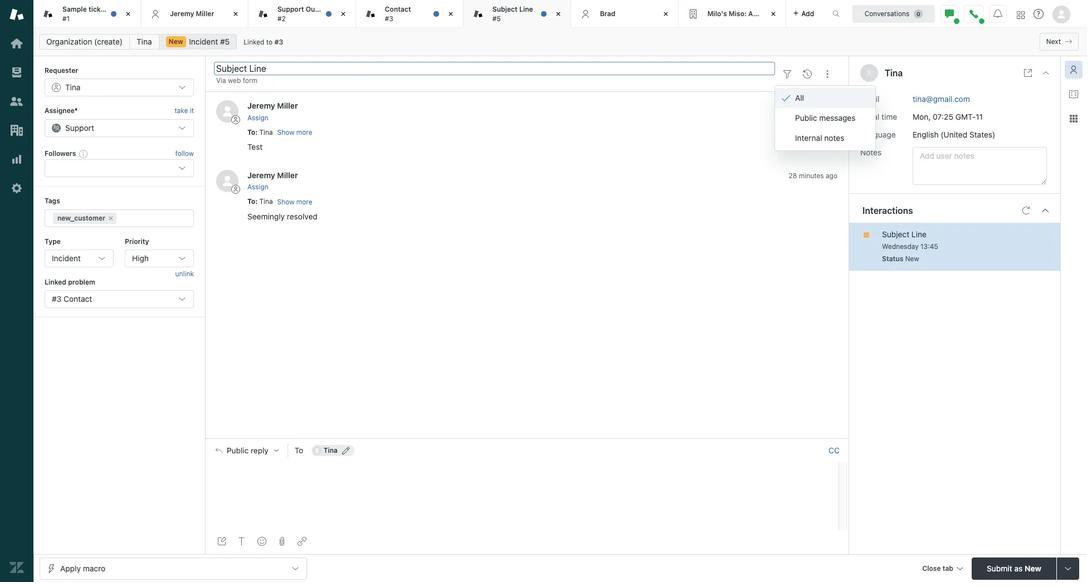 Task type: vqa. For each thing, say whether or not it's contained in the screenshot.
saw
no



Task type: locate. For each thing, give the bounding box(es) containing it.
public inside menu item
[[795, 113, 817, 123]]

0 vertical spatial incident
[[189, 37, 218, 46]]

next
[[1046, 37, 1061, 46]]

reply
[[251, 447, 268, 455]]

linked
[[244, 38, 264, 46], [45, 278, 66, 286]]

line inside subject line #5
[[519, 5, 533, 13]]

add button
[[786, 0, 821, 27]]

miller for seemingly
[[277, 171, 298, 180]]

new_customer
[[57, 214, 105, 222]]

additional actions image for seemingly resolved
[[771, 171, 780, 180]]

0 vertical spatial new
[[169, 37, 183, 46]]

0 vertical spatial jeremy miller assign
[[247, 101, 298, 122]]

1 horizontal spatial new
[[905, 254, 919, 263]]

1 horizontal spatial wednesday 13:45 text field
[[882, 242, 938, 251]]

1 horizontal spatial close image
[[445, 8, 456, 20]]

1 vertical spatial support
[[65, 123, 94, 133]]

1 horizontal spatial 13:45
[[921, 242, 938, 251]]

tabs tab list
[[33, 0, 821, 28]]

tab
[[248, 0, 356, 28], [356, 0, 463, 28], [463, 0, 571, 28], [679, 0, 786, 28]]

jeremy miller assign
[[247, 101, 298, 122], [247, 171, 298, 191]]

2 show more button from the top
[[277, 197, 312, 207]]

line up secondary element
[[519, 5, 533, 13]]

close image inside #1 "tab"
[[123, 8, 134, 20]]

line down interactions
[[912, 229, 927, 239]]

additional actions image left 28
[[771, 171, 780, 180]]

13:45 inside subject line wednesday 13:45 status new
[[921, 242, 938, 251]]

1 horizontal spatial #3
[[274, 38, 283, 46]]

close image up secondary element
[[553, 8, 564, 20]]

linked problem
[[45, 278, 95, 286]]

notifications image
[[994, 9, 1002, 18]]

#5 left linked to #3
[[220, 37, 230, 46]]

: for seemingly resolved
[[255, 197, 258, 206]]

Subject field
[[214, 62, 775, 75]]

1 horizontal spatial incident
[[189, 37, 218, 46]]

1 vertical spatial #3
[[274, 38, 283, 46]]

1 vertical spatial show
[[277, 198, 294, 206]]

show for seemingly
[[277, 198, 294, 206]]

2 horizontal spatial new
[[1025, 564, 1041, 573]]

1 vertical spatial jeremy
[[247, 101, 275, 111]]

0 vertical spatial :
[[255, 128, 258, 136]]

4 tab from the left
[[679, 0, 786, 28]]

2 jeremy miller assign from the top
[[247, 171, 298, 191]]

assign button for seemingly resolved
[[247, 182, 268, 192]]

subject for subject line #5
[[492, 5, 518, 13]]

additional actions image left all
[[764, 102, 772, 111]]

1 vertical spatial :
[[255, 197, 258, 206]]

incident down the 'jeremy miller' tab
[[189, 37, 218, 46]]

public for public messages
[[795, 113, 817, 123]]

: up seemingly at the left top of the page
[[255, 197, 258, 206]]

zendesk support image
[[9, 7, 24, 22]]

assign up test
[[247, 114, 268, 122]]

13:45 inside conversationlabel log
[[820, 102, 838, 111]]

subject
[[492, 5, 518, 13], [882, 229, 909, 239]]

miller for test
[[277, 101, 298, 111]]

close image for #1
[[123, 8, 134, 20]]

incident down the type
[[52, 254, 81, 263]]

tina right (create)
[[137, 37, 152, 46]]

1 vertical spatial new
[[905, 254, 919, 263]]

tina inside to : tina show more seemingly resolved
[[259, 197, 273, 206]]

0 horizontal spatial 13:45
[[820, 102, 838, 111]]

user image
[[866, 70, 873, 76]]

0 horizontal spatial contact
[[64, 294, 92, 304]]

to inside to : tina show more seemingly resolved
[[247, 197, 255, 206]]

tab containing contact
[[356, 0, 463, 28]]

2 tab from the left
[[356, 0, 463, 28]]

button displays agent's chat status as online. image
[[945, 9, 954, 18]]

1 vertical spatial #5
[[220, 37, 230, 46]]

1 assign button from the top
[[247, 113, 268, 123]]

public down wednesday 13:45
[[795, 113, 817, 123]]

public
[[795, 113, 817, 123], [227, 447, 249, 455]]

1 more from the top
[[296, 128, 312, 137]]

line
[[519, 5, 533, 13], [912, 229, 927, 239]]

0 horizontal spatial wednesday 13:45 text field
[[781, 102, 838, 111]]

more inside "to : tina show more test"
[[296, 128, 312, 137]]

brad
[[600, 9, 615, 18]]

2 show from the top
[[277, 198, 294, 206]]

public left the reply on the left bottom
[[227, 447, 249, 455]]

show more button
[[277, 128, 312, 138], [277, 197, 312, 207]]

0 horizontal spatial new
[[169, 37, 183, 46]]

jeremy miller assign up "to : tina show more test"
[[247, 101, 298, 122]]

0 vertical spatial to
[[247, 128, 255, 136]]

incident inside secondary element
[[189, 37, 218, 46]]

jeremy miller link for seemingly
[[247, 171, 298, 180]]

1 horizontal spatial public
[[795, 113, 817, 123]]

assign button up seemingly at the left top of the page
[[247, 182, 268, 192]]

0 vertical spatial support
[[277, 5, 304, 13]]

jeremy inside tab
[[170, 9, 194, 18]]

Add user notes text field
[[913, 147, 1047, 185]]

miller
[[196, 9, 214, 18], [277, 101, 298, 111], [277, 171, 298, 180]]

1 vertical spatial assign
[[247, 183, 268, 191]]

2 jeremy miller link from the top
[[247, 171, 298, 180]]

jeremy down form
[[247, 101, 275, 111]]

public for public reply
[[227, 447, 249, 455]]

1 horizontal spatial line
[[912, 229, 927, 239]]

get help image
[[1034, 9, 1044, 19]]

1 vertical spatial jeremy miller link
[[247, 171, 298, 180]]

tina link
[[129, 34, 159, 50]]

0 vertical spatial contact
[[385, 5, 411, 13]]

linked left to
[[244, 38, 264, 46]]

0 vertical spatial linked
[[244, 38, 264, 46]]

0 horizontal spatial #3
[[52, 294, 61, 304]]

jeremy
[[170, 9, 194, 18], [247, 101, 275, 111], [247, 171, 275, 180]]

1 jeremy miller assign from the top
[[247, 101, 298, 122]]

linked for linked to #3
[[244, 38, 264, 46]]

to
[[266, 38, 273, 46]]

0 vertical spatial wednesday
[[781, 102, 818, 111]]

1 horizontal spatial support
[[277, 5, 304, 13]]

english (united states)
[[913, 130, 995, 139]]

web
[[228, 76, 241, 85]]

show inside "to : tina show more test"
[[277, 128, 294, 137]]

0 vertical spatial wednesday 13:45 text field
[[781, 102, 838, 111]]

subject for subject line wednesday 13:45 status new
[[882, 229, 909, 239]]

1 vertical spatial contact
[[64, 294, 92, 304]]

avatar image for test
[[216, 101, 238, 123]]

2 horizontal spatial #3
[[385, 14, 393, 23]]

#2
[[277, 14, 286, 23]]

close image right contact #3
[[445, 8, 456, 20]]

0 vertical spatial avatar image
[[216, 101, 238, 123]]

0 vertical spatial jeremy
[[170, 9, 194, 18]]

close image
[[123, 8, 134, 20], [445, 8, 456, 20], [553, 8, 564, 20]]

0 horizontal spatial #5
[[220, 37, 230, 46]]

submit
[[987, 564, 1012, 573]]

main element
[[0, 0, 33, 582]]

: up test
[[255, 128, 258, 136]]

#3 contact
[[52, 294, 92, 304]]

1 horizontal spatial linked
[[244, 38, 264, 46]]

0 horizontal spatial public
[[227, 447, 249, 455]]

0 vertical spatial show more button
[[277, 128, 312, 138]]

1 vertical spatial jeremy miller assign
[[247, 171, 298, 191]]

to inside "to : tina show more test"
[[247, 128, 255, 136]]

#5 inside subject line #5
[[492, 14, 501, 23]]

new right status
[[905, 254, 919, 263]]

0 vertical spatial miller
[[196, 9, 214, 18]]

show more button for seemingly
[[277, 197, 312, 207]]

subject inside subject line #5
[[492, 5, 518, 13]]

jeremy for seemingly resolved
[[247, 171, 275, 180]]

next button
[[1040, 33, 1079, 51]]

assign button
[[247, 113, 268, 123], [247, 182, 268, 192]]

knowledge image
[[1069, 90, 1078, 99]]

1 horizontal spatial wednesday
[[882, 242, 919, 251]]

1 vertical spatial show more button
[[277, 197, 312, 207]]

assign button up test
[[247, 113, 268, 123]]

2 close image from the left
[[445, 8, 456, 20]]

#3
[[385, 14, 393, 23], [274, 38, 283, 46], [52, 294, 61, 304]]

more
[[296, 128, 312, 137], [296, 198, 312, 206]]

linked to #3
[[244, 38, 283, 46]]

1 assign from the top
[[247, 114, 268, 122]]

1 vertical spatial incident
[[52, 254, 81, 263]]

states)
[[970, 130, 995, 139]]

0 vertical spatial additional actions image
[[764, 102, 772, 111]]

line inside subject line wednesday 13:45 status new
[[912, 229, 927, 239]]

1 show from the top
[[277, 128, 294, 137]]

public messages menu item
[[775, 108, 876, 128]]

0 vertical spatial show
[[277, 128, 294, 137]]

tina
[[137, 37, 152, 46], [885, 68, 903, 78], [65, 83, 81, 92], [259, 128, 273, 136], [259, 197, 273, 206], [324, 447, 338, 455]]

to up seemingly at the left top of the page
[[247, 197, 255, 206]]

support
[[277, 5, 304, 13], [65, 123, 94, 133]]

2 vertical spatial jeremy
[[247, 171, 275, 180]]

1 vertical spatial line
[[912, 229, 927, 239]]

more for test
[[296, 128, 312, 137]]

1 : from the top
[[255, 128, 258, 136]]

1 vertical spatial wednesday 13:45 text field
[[882, 242, 938, 251]]

07:25
[[933, 112, 953, 121]]

assign button for test
[[247, 113, 268, 123]]

3 tab from the left
[[463, 0, 571, 28]]

wednesday 13:45 text field up status
[[882, 242, 938, 251]]

2 avatar image from the top
[[216, 170, 238, 192]]

0 horizontal spatial incident
[[52, 254, 81, 263]]

1 close image from the left
[[123, 8, 134, 20]]

followers
[[45, 149, 76, 158]]

0 vertical spatial more
[[296, 128, 312, 137]]

show
[[277, 128, 294, 137], [277, 198, 294, 206]]

tina right tina@gmail.com image
[[324, 447, 338, 455]]

miller up incident #5
[[196, 9, 214, 18]]

1 vertical spatial additional actions image
[[771, 171, 780, 180]]

: for test
[[255, 128, 258, 136]]

additional actions image
[[764, 102, 772, 111], [771, 171, 780, 180]]

jeremy miller link down test
[[247, 171, 298, 180]]

2 horizontal spatial close image
[[553, 8, 564, 20]]

tina inside "to : tina show more test"
[[259, 128, 273, 136]]

support inside support outreach #2
[[277, 5, 304, 13]]

1 show more button from the top
[[277, 128, 312, 138]]

1 jeremy miller link from the top
[[247, 101, 298, 111]]

additional actions image for test
[[764, 102, 772, 111]]

time
[[882, 112, 897, 121]]

0 horizontal spatial close image
[[123, 8, 134, 20]]

incident
[[189, 37, 218, 46], [52, 254, 81, 263]]

tab containing support outreach
[[248, 0, 356, 28]]

avatar image
[[216, 101, 238, 123], [216, 170, 238, 192]]

3 close image from the left
[[553, 8, 564, 20]]

contact inside "linked problem" element
[[64, 294, 92, 304]]

0 horizontal spatial linked
[[45, 278, 66, 286]]

1 vertical spatial avatar image
[[216, 170, 238, 192]]

tina right user image
[[885, 68, 903, 78]]

linked problem element
[[45, 291, 194, 308]]

support inside assignee* element
[[65, 123, 94, 133]]

jeremy down test
[[247, 171, 275, 180]]

tina down 'requester'
[[65, 83, 81, 92]]

1 horizontal spatial subject
[[882, 229, 909, 239]]

to for to : tina show more test
[[247, 128, 255, 136]]

0 vertical spatial #3
[[385, 14, 393, 23]]

tina@gmail.com
[[913, 94, 970, 103]]

1 tab from the left
[[248, 0, 356, 28]]

jeremy miller link
[[247, 101, 298, 111], [247, 171, 298, 180]]

jeremy miller assign up to : tina show more seemingly resolved on the left of page
[[247, 171, 298, 191]]

#5 up subject field
[[492, 14, 501, 23]]

#5 inside secondary element
[[220, 37, 230, 46]]

new
[[169, 37, 183, 46], [905, 254, 919, 263], [1025, 564, 1041, 573]]

new right tina link
[[169, 37, 183, 46]]

wednesday up public messages
[[781, 102, 818, 111]]

incident inside popup button
[[52, 254, 81, 263]]

to : tina show more seemingly resolved
[[247, 197, 318, 221]]

organization
[[46, 37, 92, 46]]

tina up test
[[259, 128, 273, 136]]

messages
[[819, 113, 856, 123]]

linked inside secondary element
[[244, 38, 264, 46]]

incident for incident
[[52, 254, 81, 263]]

brad tab
[[571, 0, 679, 28]]

2 more from the top
[[296, 198, 312, 206]]

local
[[860, 112, 879, 121]]

: inside to : tina show more seemingly resolved
[[255, 197, 258, 206]]

0 horizontal spatial wednesday
[[781, 102, 818, 111]]

2 assign button from the top
[[247, 182, 268, 192]]

new inside secondary element
[[169, 37, 183, 46]]

13:45
[[820, 102, 838, 111], [921, 242, 938, 251]]

admin image
[[9, 181, 24, 196]]

incident #5
[[189, 37, 230, 46]]

menu containing all
[[775, 85, 876, 151]]

1 vertical spatial miller
[[277, 101, 298, 111]]

1 vertical spatial subject
[[882, 229, 909, 239]]

linked up '#3 contact'
[[45, 278, 66, 286]]

2 vertical spatial #3
[[52, 294, 61, 304]]

#3 inside secondary element
[[274, 38, 283, 46]]

public inside popup button
[[227, 447, 249, 455]]

user image
[[867, 70, 872, 76]]

new right as
[[1025, 564, 1041, 573]]

to up test
[[247, 128, 255, 136]]

0 vertical spatial subject
[[492, 5, 518, 13]]

: inside "to : tina show more test"
[[255, 128, 258, 136]]

jeremy miller link down form
[[247, 101, 298, 111]]

apply macro
[[60, 564, 105, 573]]

seemingly
[[247, 212, 285, 221]]

0 vertical spatial #5
[[492, 14, 501, 23]]

info on adding followers image
[[79, 149, 88, 158]]

1 vertical spatial 13:45
[[921, 242, 938, 251]]

to
[[247, 128, 255, 136], [247, 197, 255, 206], [295, 446, 303, 455]]

tina up seemingly at the left top of the page
[[259, 197, 273, 206]]

1 vertical spatial to
[[247, 197, 255, 206]]

wednesday 13:45 text field up public messages
[[781, 102, 838, 111]]

local time
[[860, 112, 897, 121]]

high button
[[125, 250, 194, 267]]

0 vertical spatial public
[[795, 113, 817, 123]]

contact
[[385, 5, 411, 13], [64, 294, 92, 304]]

customers image
[[9, 94, 24, 109]]

0 horizontal spatial subject
[[492, 5, 518, 13]]

requester
[[45, 66, 78, 75]]

menu
[[775, 85, 876, 151]]

support up #2
[[277, 5, 304, 13]]

#3 inside contact #3
[[385, 14, 393, 23]]

2 assign from the top
[[247, 183, 268, 191]]

close image
[[230, 8, 241, 20], [338, 8, 349, 20], [660, 8, 671, 20], [768, 8, 779, 20], [1041, 69, 1050, 77]]

more inside to : tina show more seemingly resolved
[[296, 198, 312, 206]]

cc
[[829, 446, 840, 455]]

wednesday up status
[[882, 242, 919, 251]]

1 vertical spatial assign button
[[247, 182, 268, 192]]

0 horizontal spatial line
[[519, 5, 533, 13]]

assign up seemingly at the left top of the page
[[247, 183, 268, 191]]

follow button
[[175, 149, 194, 159]]

subject inside subject line wednesday 13:45 status new
[[882, 229, 909, 239]]

miller up "to : tina show more test"
[[277, 101, 298, 111]]

0 vertical spatial line
[[519, 5, 533, 13]]

line for subject line wednesday 13:45 status new
[[912, 229, 927, 239]]

followers element
[[45, 159, 194, 177]]

close image up tina link
[[123, 8, 134, 20]]

1 vertical spatial linked
[[45, 278, 66, 286]]

2 : from the top
[[255, 197, 258, 206]]

2 vertical spatial miller
[[277, 171, 298, 180]]

:
[[255, 128, 258, 136], [255, 197, 258, 206]]

zendesk products image
[[1017, 11, 1025, 19]]

show for test
[[277, 128, 294, 137]]

1 vertical spatial public
[[227, 447, 249, 455]]

0 vertical spatial assign button
[[247, 113, 268, 123]]

2 vertical spatial to
[[295, 446, 303, 455]]

1 horizontal spatial contact
[[385, 5, 411, 13]]

1 horizontal spatial #5
[[492, 14, 501, 23]]

28 minutes ago text field
[[789, 172, 838, 180]]

support down assignee* on the left
[[65, 123, 94, 133]]

Wednesday 13:45 text field
[[781, 102, 838, 111], [882, 242, 938, 251]]

tags
[[45, 197, 60, 205]]

close tab
[[922, 564, 953, 573]]

1 vertical spatial wednesday
[[882, 242, 919, 251]]

miller up to : tina show more seemingly resolved on the left of page
[[277, 171, 298, 180]]

wednesday inside conversationlabel log
[[781, 102, 818, 111]]

show inside to : tina show more seemingly resolved
[[277, 198, 294, 206]]

0 vertical spatial assign
[[247, 114, 268, 122]]

resolved
[[287, 212, 318, 221]]

0 horizontal spatial support
[[65, 123, 94, 133]]

organizations image
[[9, 123, 24, 138]]

1 avatar image from the top
[[216, 101, 238, 123]]

jeremy up incident #5
[[170, 9, 194, 18]]

internal
[[795, 133, 822, 143]]

via
[[216, 76, 226, 85]]

1 vertical spatial more
[[296, 198, 312, 206]]

to left tina@gmail.com image
[[295, 446, 303, 455]]

0 vertical spatial 13:45
[[820, 102, 838, 111]]

get started image
[[9, 36, 24, 51]]

0 vertical spatial jeremy miller link
[[247, 101, 298, 111]]



Task type: describe. For each thing, give the bounding box(es) containing it.
format text image
[[237, 537, 246, 546]]

unlink button
[[175, 269, 194, 279]]

language
[[860, 130, 896, 139]]

mon, 07:25 gmt-11
[[913, 112, 983, 121]]

jeremy miller assign for test
[[247, 101, 298, 122]]

ago
[[826, 172, 838, 180]]

zendesk image
[[9, 561, 24, 575]]

close
[[922, 564, 941, 573]]

mon,
[[913, 112, 931, 121]]

form
[[243, 76, 257, 85]]

email
[[860, 94, 880, 103]]

show more button for test
[[277, 128, 312, 138]]

jeremy for test
[[247, 101, 275, 111]]

#3 inside "linked problem" element
[[52, 294, 61, 304]]

take
[[175, 107, 188, 115]]

support for support
[[65, 123, 94, 133]]

assignee*
[[45, 107, 78, 115]]

high
[[132, 254, 149, 263]]

views image
[[9, 65, 24, 80]]

view more details image
[[1024, 69, 1033, 77]]

contact #3
[[385, 5, 411, 23]]

support outreach #2
[[277, 5, 336, 23]]

linked for linked problem
[[45, 278, 66, 286]]

take it
[[175, 107, 194, 115]]

unlink
[[175, 270, 194, 278]]

wednesday inside subject line wednesday 13:45 status new
[[882, 242, 919, 251]]

close image inside the 'jeremy miller' tab
[[230, 8, 241, 20]]

notes
[[860, 147, 882, 157]]

internal notes
[[795, 133, 844, 143]]

#1 tab
[[33, 0, 141, 28]]

close image for #3
[[445, 8, 456, 20]]

tina inside requester element
[[65, 83, 81, 92]]

notes
[[824, 133, 844, 143]]

via web form
[[216, 76, 257, 85]]

more for seemingly resolved
[[296, 198, 312, 206]]

type
[[45, 237, 61, 245]]

tina@gmail.com image
[[312, 447, 321, 455]]

miller inside tab
[[196, 9, 214, 18]]

draft mode image
[[217, 537, 226, 546]]

reporting image
[[9, 152, 24, 167]]

to for to
[[295, 446, 303, 455]]

add
[[802, 9, 814, 18]]

2 vertical spatial new
[[1025, 564, 1041, 573]]

close tab button
[[917, 558, 967, 581]]

28 minutes ago
[[789, 172, 838, 180]]

incident for incident #5
[[189, 37, 218, 46]]

add attachment image
[[278, 537, 286, 546]]

outreach
[[306, 5, 336, 13]]

minutes
[[799, 172, 824, 180]]

(create)
[[94, 37, 123, 46]]

organization (create)
[[46, 37, 123, 46]]

contact inside tabs tab list
[[385, 5, 411, 13]]

28
[[789, 172, 797, 180]]

subject line #5
[[492, 5, 533, 23]]

wednesday 13:45
[[781, 102, 838, 111]]

wednesday 13:45 text field inside conversationlabel log
[[781, 102, 838, 111]]

ticket actions image
[[823, 69, 832, 78]]

(united
[[941, 130, 967, 139]]

jeremy miller assign for seemingly
[[247, 171, 298, 191]]

jeremy miller
[[170, 9, 214, 18]]

avatar image for seemingly resolved
[[216, 170, 238, 192]]

line for subject line #5
[[519, 5, 533, 13]]

take it button
[[175, 106, 194, 117]]

apply
[[60, 564, 81, 573]]

#1
[[62, 14, 70, 23]]

assignee* element
[[45, 119, 194, 137]]

organization (create) button
[[39, 34, 130, 50]]

tina inside secondary element
[[137, 37, 152, 46]]

macro
[[83, 564, 105, 573]]

jeremy miller link for test
[[247, 101, 298, 111]]

tab containing subject line
[[463, 0, 571, 28]]

support for support outreach #2
[[277, 5, 304, 13]]

conversationlabel log
[[205, 92, 849, 439]]

status
[[882, 254, 903, 263]]

cc button
[[829, 446, 840, 456]]

displays possible ticket submission types image
[[1064, 564, 1073, 573]]

requester element
[[45, 79, 194, 97]]

close image for #5
[[553, 8, 564, 20]]

public reply
[[227, 447, 268, 455]]

subject line wednesday 13:45 status new
[[882, 229, 938, 263]]

problem
[[68, 278, 95, 286]]

apps image
[[1069, 114, 1078, 123]]

conversations
[[865, 9, 910, 18]]

public messages
[[795, 113, 856, 123]]

all
[[795, 93, 804, 103]]

to : tina show more test
[[247, 128, 312, 152]]

insert emojis image
[[257, 537, 266, 546]]

11
[[976, 112, 983, 121]]

conversations button
[[853, 5, 935, 23]]

assign for seemingly resolved
[[247, 183, 268, 191]]

to for to : tina show more seemingly resolved
[[247, 197, 255, 206]]

it
[[190, 107, 194, 115]]

filter image
[[783, 69, 792, 78]]

jeremy miller tab
[[141, 0, 248, 28]]

incident button
[[45, 250, 114, 267]]

remove image
[[108, 215, 114, 222]]

customer context image
[[1069, 65, 1078, 74]]

hide composer image
[[522, 434, 531, 443]]

submit as new
[[987, 564, 1041, 573]]

internal notes menu item
[[775, 128, 876, 148]]

secondary element
[[33, 31, 1087, 53]]

add link (cmd k) image
[[298, 537, 306, 546]]

priority
[[125, 237, 149, 245]]

new inside subject line wednesday 13:45 status new
[[905, 254, 919, 263]]

interactions
[[863, 205, 913, 215]]

as
[[1014, 564, 1023, 573]]

edit user image
[[342, 447, 350, 455]]

follow
[[175, 149, 194, 158]]

english
[[913, 130, 939, 139]]

tab
[[943, 564, 953, 573]]

close image inside brad "tab"
[[660, 8, 671, 20]]

test
[[247, 142, 263, 152]]

assign for test
[[247, 114, 268, 122]]

gmt-
[[956, 112, 976, 121]]

events image
[[803, 69, 812, 78]]

public reply button
[[206, 439, 287, 463]]

all menu item
[[775, 88, 876, 108]]



